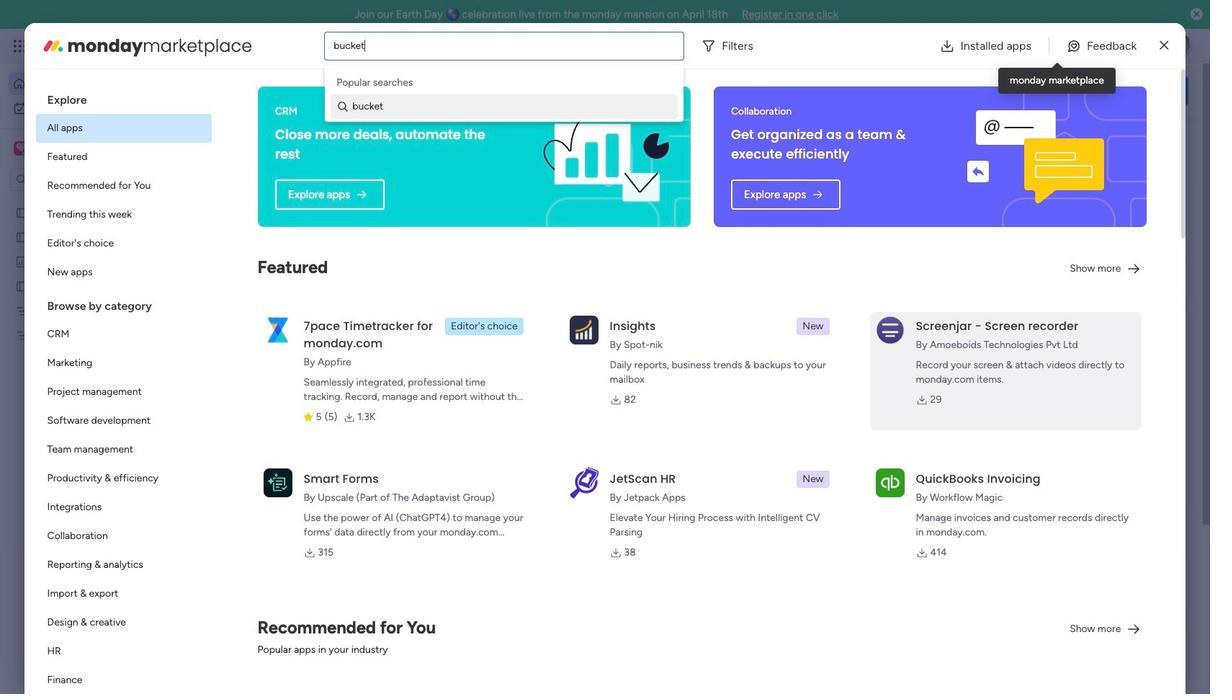 Task type: vqa. For each thing, say whether or not it's contained in the screenshot.
second Public board image from the top of the page
yes



Task type: locate. For each thing, give the bounding box(es) containing it.
terry turtle image
[[1171, 35, 1194, 58]]

1 horizontal spatial monday marketplace image
[[1050, 39, 1065, 53]]

quick search results list box
[[223, 164, 938, 531]]

0 vertical spatial heading
[[36, 81, 212, 114]]

help image
[[1117, 39, 1132, 53]]

dapulse x slim image
[[1161, 37, 1169, 54], [1168, 133, 1185, 151]]

monday marketplace image
[[42, 34, 65, 57], [1050, 39, 1065, 53]]

monday marketplace image right select product icon
[[42, 34, 65, 57]]

Dropdown input text field
[[334, 40, 366, 52]]

v2 bolt switch image
[[1097, 83, 1106, 98]]

1 workspace image from the left
[[14, 141, 28, 156]]

workspace selection element
[[14, 140, 120, 159]]

banner logo image
[[943, 86, 1130, 227], [533, 97, 674, 217]]

public board image
[[15, 205, 29, 219], [15, 230, 29, 244], [241, 469, 257, 484]]

monday marketplace image left search everything icon
[[1050, 39, 1065, 53]]

1 horizontal spatial banner logo image
[[943, 86, 1130, 227]]

public dashboard image
[[15, 254, 29, 268]]

option
[[9, 72, 175, 95], [9, 97, 175, 120], [36, 114, 212, 143], [36, 143, 212, 172], [36, 172, 212, 200], [0, 199, 184, 202], [36, 200, 212, 229], [36, 229, 212, 258], [36, 258, 212, 287], [36, 320, 212, 349], [36, 349, 212, 378], [36, 378, 212, 407], [36, 407, 212, 435], [36, 435, 212, 464], [36, 464, 212, 493], [36, 493, 212, 522], [36, 522, 212, 551], [36, 551, 212, 580], [36, 580, 212, 608], [36, 608, 212, 637], [36, 637, 212, 666], [36, 666, 212, 694]]

2 heading from the top
[[36, 287, 212, 320]]

list box
[[36, 81, 212, 694], [0, 197, 184, 542]]

1 vertical spatial heading
[[36, 287, 212, 320]]

1 heading from the top
[[36, 81, 212, 114]]

2 workspace image from the left
[[16, 141, 26, 156]]

1 vertical spatial public board image
[[15, 230, 29, 244]]

0 vertical spatial dapulse x slim image
[[1161, 37, 1169, 54]]

app logo image
[[264, 316, 292, 344], [570, 316, 599, 344], [876, 316, 905, 344], [570, 467, 599, 499], [264, 468, 292, 497], [876, 468, 905, 497]]

search everything image
[[1086, 39, 1100, 53]]

0 horizontal spatial monday marketplace image
[[42, 34, 65, 57]]

heading
[[36, 81, 212, 114], [36, 287, 212, 320]]

workspace image
[[14, 141, 28, 156], [16, 141, 26, 156]]

circle o image
[[995, 201, 1004, 212]]

see plans image
[[239, 38, 252, 54]]

public board image
[[15, 279, 29, 293]]



Task type: describe. For each thing, give the bounding box(es) containing it.
component image
[[476, 315, 489, 328]]

2 vertical spatial public board image
[[241, 469, 257, 484]]

help center element
[[973, 623, 1189, 681]]

select product image
[[13, 39, 27, 53]]

update feed image
[[987, 39, 1001, 53]]

component image
[[241, 491, 254, 504]]

getting started element
[[973, 554, 1189, 612]]

1 vertical spatial dapulse x slim image
[[1168, 133, 1185, 151]]

circle o image
[[995, 219, 1004, 230]]

notifications image
[[955, 39, 969, 53]]

0 horizontal spatial banner logo image
[[533, 97, 674, 217]]

0 vertical spatial public board image
[[15, 205, 29, 219]]

2 image
[[998, 30, 1011, 46]]

terry turtle image
[[257, 621, 285, 650]]

Search in workspace field
[[30, 171, 120, 188]]

v2 user feedback image
[[985, 82, 996, 99]]

templates image image
[[986, 319, 1176, 418]]



